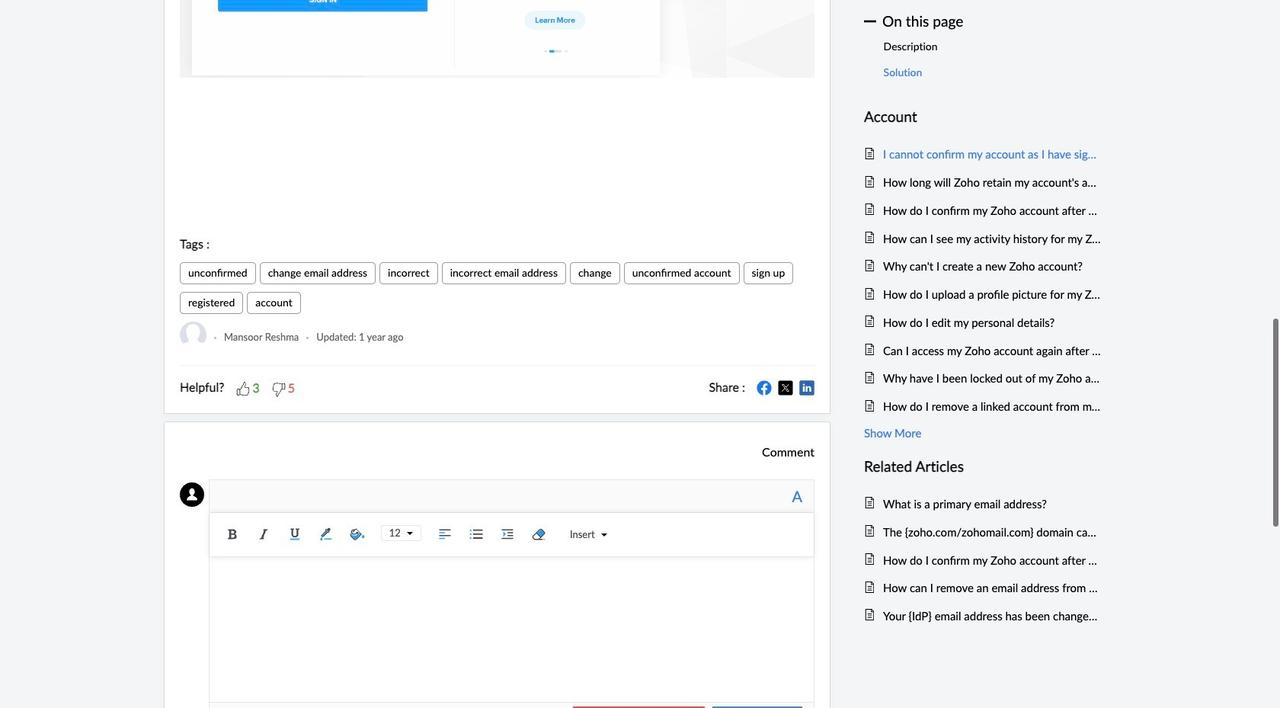 Task type: locate. For each thing, give the bounding box(es) containing it.
heading
[[865, 106, 1102, 129], [865, 455, 1102, 479]]

1 vertical spatial heading
[[865, 455, 1102, 479]]

bold (ctrl+b) image
[[221, 523, 244, 546]]

linkedin image
[[800, 381, 815, 396]]

0 vertical spatial heading
[[865, 106, 1102, 129]]

italic (ctrl+i) image
[[252, 523, 275, 546]]

background color image
[[346, 523, 369, 546]]

a gif showing how to edit the email address that is registered incorrectly. image
[[180, 0, 815, 78]]



Task type: vqa. For each thing, say whether or not it's contained in the screenshot.
Background color icon
yes



Task type: describe. For each thing, give the bounding box(es) containing it.
underline (ctrl+u) image
[[283, 523, 306, 546]]

font color image
[[315, 523, 338, 546]]

lists image
[[465, 523, 488, 546]]

2 heading from the top
[[865, 455, 1102, 479]]

facebook image
[[757, 381, 772, 396]]

insert options image
[[595, 532, 607, 538]]

align image
[[434, 523, 457, 546]]

indent image
[[496, 523, 519, 546]]

font size image
[[401, 531, 413, 537]]

clear formatting image
[[528, 523, 550, 546]]

twitter image
[[778, 381, 794, 396]]

1 heading from the top
[[865, 106, 1102, 129]]



